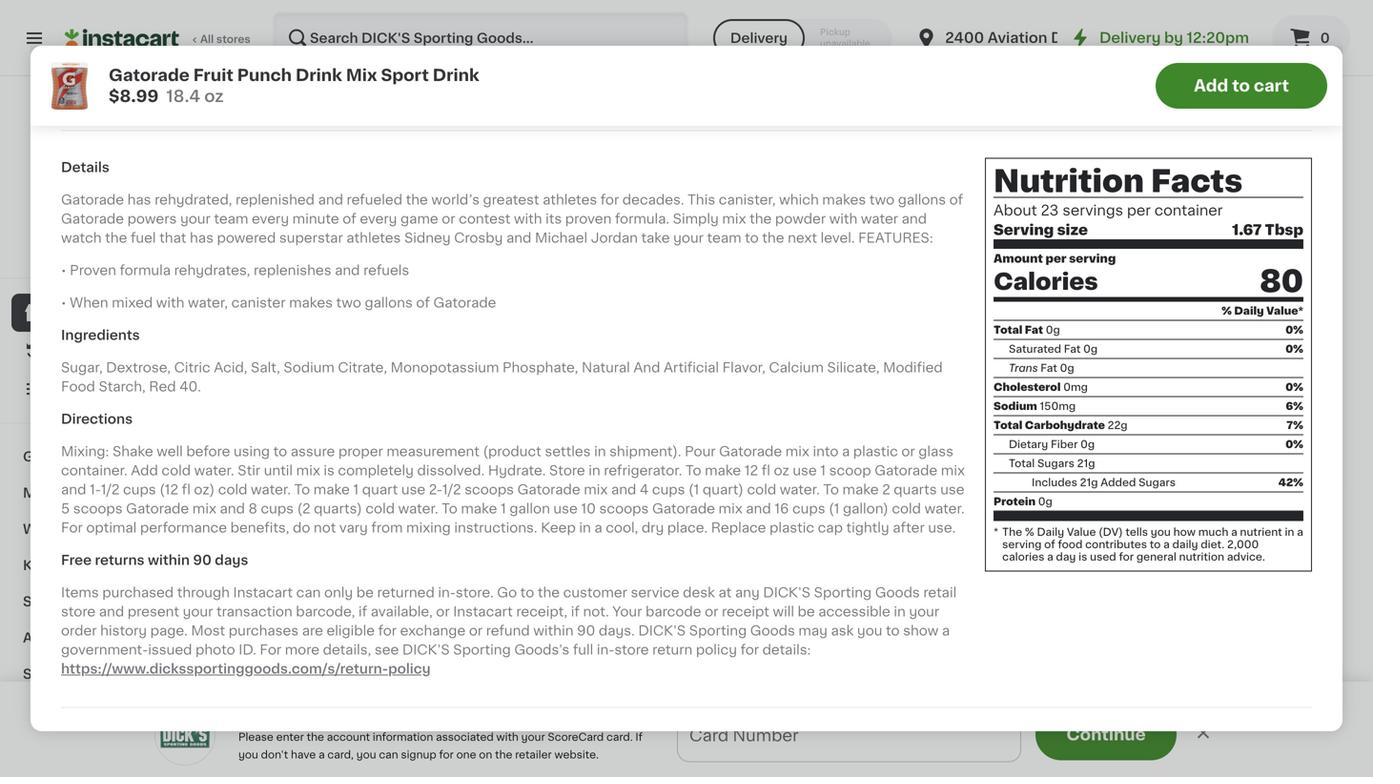 Task type: describe. For each thing, give the bounding box(es) containing it.
the up have
[[307, 732, 324, 743]]

within inside items purchased through instacart can only be returned in-store. go to the customer service desk at any dick's sporting goods retail store and present your transaction barcode, if available, or instacart receipt, if not. your barcode or receipt will be accessible in your order history page. most purchases are eligible for exchange or refund within 90 days. dick's sporting goods may ask you to show a government-issued photo id. for more details, see dick's sporting goods's full in-store return policy for details: https://www.dickssportinggoods.com/s/return-policy
[[533, 624, 574, 637]]

or left refund
[[469, 624, 483, 637]]

or inside gatorade has rehydrated, replenished and refueled the world's greatest athletes for decades. this canister, which makes two gallons of gatorade powers your team every minute of every game or contest with its proven formula. simply mix the powder with water and watch the fuel that has powered superstar athletes sidney crosby and michael jordan take your team to the next level. features:
[[442, 212, 456, 225]]

dick's sporting goods
[[41, 190, 202, 203]]

and left 1-
[[61, 483, 86, 496]]

the down everyday store prices
[[105, 231, 127, 244]]

0g for trans fat 0g
[[1060, 363, 1075, 373]]

all for (30+)
[[1152, 112, 1167, 125]]

sports gear accessories
[[23, 704, 194, 717]]

training inside "28 nike dri-fit everyday plus cushion training crew socks"
[[377, 384, 429, 398]]

90 inside items purchased through instacart can only be returned in-store. go to the customer service desk at any dick's sporting goods retail store and present your transaction barcode, if available, or instacart receipt, if not. your barcode or receipt will be accessible in your order history page. most purchases are eligible for exchange or refund within 90 days. dick's sporting goods may ask you to show a government-issued photo id. for more details, see dick's sporting goods's full in-store return policy for details: https://www.dickssportinggoods.com/s/return-policy
[[577, 624, 595, 637]]

level.
[[821, 231, 855, 244]]

brasilia
[[1206, 365, 1254, 379]]

gatorade inside gatorade fruit punch drink mix sport drink $8.99 18.4 oz
[[109, 67, 190, 83]]

nike for 114
[[641, 365, 671, 379]]

1 vertical spatial 21g
[[1080, 477, 1098, 488]]

0 horizontal spatial all
[[107, 40, 120, 51]]

to down pour
[[686, 464, 702, 477]]

queen inside 19 intex dura-beam classic downy queen airbed
[[566, 384, 611, 398]]

delivery for delivery
[[731, 31, 788, 45]]

close image
[[1194, 723, 1213, 743]]

measurement
[[387, 445, 480, 458]]

a up 2,000
[[1231, 527, 1238, 537]]

1 horizontal spatial goods
[[750, 624, 795, 637]]

to up "(2" on the left of the page
[[294, 483, 310, 496]]

a up scoop
[[842, 445, 850, 458]]

mix down 'quart)'
[[719, 502, 743, 515]]

everyday inside "28 nike dri-fit everyday plus cushion training crew socks"
[[368, 365, 431, 379]]

1 horizontal spatial instacart
[[453, 605, 513, 618]]

cold down stir
[[218, 483, 247, 496]]

your up 'show'
[[909, 605, 940, 618]]

is inside * the % daily value (dv) tells you how much a nutrient in a serving of food contributes to a daily diet. 2,000 calories a day is used for general nutrition advice.
[[1079, 552, 1088, 562]]

next inside treatment tracker modal dialog
[[689, 735, 728, 751]]

0 vertical spatial 21g
[[1077, 458, 1095, 469]]

silicate,
[[827, 361, 880, 374]]

view all
[[78, 40, 120, 51]]

42 nike brasilia 9.5 training duffel bag
[[1173, 340, 1300, 398]]

container.
[[61, 464, 128, 477]]

total inside black/black/white, 5 total options
[[1289, 421, 1314, 431]]

place.
[[667, 521, 708, 534]]

water. down into at the right bottom of the page
[[780, 483, 820, 496]]

options up "completely"
[[379, 440, 420, 450]]

23 liquid i.v. electrolyte drink mix, lemon lime
[[818, 340, 970, 398]]

and down greatest
[[506, 231, 532, 244]]

lime
[[938, 384, 970, 398]]

the down powder
[[762, 231, 784, 244]]

water. down until
[[251, 483, 291, 496]]

nutrition facts
[[994, 167, 1243, 197]]

view all link
[[78, 0, 250, 53]]

make up 'quart)'
[[705, 464, 741, 477]]

gear for sports gear accessories
[[72, 704, 106, 717]]

1 horizontal spatial drink
[[433, 67, 479, 83]]

for inside gatorade has rehydrated, replenished and refueled the world's greatest athletes for decades. this canister, which makes two gallons of gatorade powers your team every minute of every game or contest with its proven formula. simply mix the powder with water and watch the fuel that has powered superstar athletes sidney crosby and michael jordan take your team to the next level. features:
[[601, 193, 619, 206]]

return
[[653, 643, 693, 656]]

exchange
[[400, 624, 466, 637]]

sports gear link
[[11, 656, 232, 692]]

a right nutrient
[[1297, 527, 1304, 537]]

1 vertical spatial athletes
[[346, 231, 401, 244]]

dick's down details
[[41, 190, 90, 203]]

food
[[1058, 539, 1083, 550]]

cups right '8'
[[261, 502, 294, 515]]

pain for biofreeze menthol pain relieving gel fo
[[967, 761, 996, 774]]

% daily value*
[[1222, 306, 1304, 316]]

to inside treatment tracker modal dialog
[[912, 735, 929, 751]]

2 horizontal spatial store
[[615, 643, 649, 656]]

water. down before
[[194, 464, 234, 477]]

0 vertical spatial accessories
[[23, 631, 108, 645]]

features:
[[859, 231, 933, 244]]

in inside * the % daily value (dv) tells you how much a nutrient in a serving of food contributes to a daily diet. 2,000 calories a day is used for general nutrition advice.
[[1285, 527, 1295, 537]]

1 horizontal spatial 19
[[821, 698, 844, 718]]

accessible
[[819, 605, 891, 618]]

gatorade down crosby
[[433, 296, 496, 309]]

well
[[157, 445, 183, 458]]

of left about
[[950, 193, 963, 206]]

add button up features:
[[901, 174, 975, 208]]

gatorade up everyday store prices
[[61, 193, 124, 206]]

total carbohydrate 22g
[[994, 420, 1128, 431]]

can inside please enter the account information associated with your scorecard card. if you don't have a card, you can signup for one on the retailer website.
[[379, 750, 398, 760]]

product group containing 114
[[641, 168, 803, 449]]

$ 16 99 for biofreeze menthol pain relieving spra
[[1128, 698, 1174, 718]]

or down desk
[[705, 605, 719, 618]]

1 horizontal spatial (1
[[829, 502, 840, 515]]

and up replace
[[746, 502, 771, 515]]

1.67 tbsp
[[1233, 223, 1304, 237]]

for inside mixing: shake well before using to assure proper measurement (product settles in shipment). pour gatorade mix into a plastic or glass container. add cold water. stir until mix is completely dissolved. hydrate. store in refrigerator. to make 12 fl oz use 1 scoop gatorade mix and 1-1/2 cups (12 fl oz) cold water. to make 1 quart use 2-1/2 scoops gatorade mix and 4 cups (1 quart) cold water. to make 2 quarts use 5 scoops gatorade mix and 8 cups (2 quarts) cold water. to make 1 gallon use 10 scoops gatorade mix and 16 cups (1 gallon) cold water. for optimal performance benefits, do not vary from mixing instructions. keep in a cool, dry place. replace plastic cap tightly after use.
[[61, 521, 83, 534]]

available,
[[371, 605, 433, 618]]

of inside * the % daily value (dv) tells you how much a nutrient in a serving of food contributes to a daily diet. 2,000 calories a day is used for general nutrition advice.
[[1045, 539, 1056, 550]]

all for 20
[[1200, 501, 1219, 517]]

to inside mixing: shake well before using to assure proper measurement (product settles in shipment). pour gatorade mix into a plastic or glass container. add cold water. stir until mix is completely dissolved. hydrate. store in refrigerator. to make 12 fl oz use 1 scoop gatorade mix and 1-1/2 cups (12 fl oz) cold water. to make 1 quart use 2-1/2 scoops gatorade mix and 4 cups (1 quart) cold water. to make 2 quarts use 5 scoops gatorade mix and 8 cups (2 quarts) cold water. to make 1 gallon use 10 scoops gatorade mix and 16 cups (1 gallon) cold water. for optimal performance benefits, do not vary from mixing instructions. keep in a cool, dry place. replace plastic cap tightly after use.
[[273, 445, 287, 458]]

buy any 2, save $5 for biofreeze menthol pain relieving spra
[[1130, 725, 1230, 736]]

1 horizontal spatial sodium
[[994, 401, 1037, 412]]

0 horizontal spatial has
[[127, 193, 151, 206]]

gallon)
[[843, 502, 889, 515]]

and left "refuels"
[[335, 264, 360, 277]]

1 vertical spatial policy
[[388, 662, 431, 676]]

drink inside 23 liquid i.v. electrolyte drink mix, lemon lime
[[818, 384, 853, 398]]

options inside nike af1 white, 12.0, medium/d, 74 total options
[[746, 436, 787, 446]]

$ inside $ 14 kt tape cotto
[[1286, 699, 1293, 709]]

water. up mixing
[[398, 502, 438, 515]]

stir
[[238, 464, 261, 477]]

use right quarts
[[941, 483, 965, 496]]

or inside mixing: shake well before using to assure proper measurement (product settles in shipment). pour gatorade mix into a plastic or glass container. add cold water. stir until mix is completely dissolved. hydrate. store in refrigerator. to make 12 fl oz use 1 scoop gatorade mix and 1-1/2 cups (12 fl oz) cold water. to make 1 quart use 2-1/2 scoops gatorade mix and 4 cups (1 quart) cold water. to make 2 quarts use 5 scoops gatorade mix and 8 cups (2 quarts) cold water. to make 1 gallon use 10 scoops gatorade mix and 16 cups (1 gallon) cold water. for optimal performance benefits, do not vary from mixing instructions. keep in a cool, dry place. replace plastic cap tightly after use.
[[902, 445, 915, 458]]

two inside gatorade has rehydrated, replenished and refueled the world's greatest athletes for decades. this canister, which makes two gallons of gatorade powers your team every minute of every game or contest with its proven formula. simply mix the powder with water and watch the fuel that has powered superstar athletes sidney crosby and michael jordan take your team to the next level. features:
[[870, 193, 895, 206]]

dick's up will
[[763, 586, 811, 599]]

biofreeze for biofreeze menthol pain relieving gel fo
[[967, 742, 1031, 755]]

you down please
[[238, 750, 258, 760]]

0% for dietary fiber 0g
[[1286, 439, 1304, 450]]

1 vertical spatial be
[[798, 605, 815, 618]]

1 horizontal spatial serving
[[1069, 253, 1116, 264]]

mix left into at the right bottom of the page
[[786, 445, 810, 458]]

canister,
[[719, 193, 776, 206]]

dick's sporting goods logo image for dick's
[[80, 99, 164, 183]]

the down canister,
[[750, 212, 772, 225]]

sponsored badge image for liquid i.v. electrolyte drink mix, lemon lime
[[818, 435, 876, 446]]

cold up after
[[892, 502, 921, 515]]

0 horizontal spatial store
[[61, 605, 96, 618]]

0 vertical spatial 90
[[193, 553, 212, 567]]

water. up use. at the bottom right of the page
[[925, 502, 965, 515]]

biofreeze for biofreeze menthol pain relieving spra
[[1124, 742, 1188, 755]]

and left '8'
[[220, 502, 245, 515]]

1 horizontal spatial sugars
[[1139, 477, 1176, 488]]

$ 19 99
[[814, 698, 860, 718]]

aviation
[[988, 31, 1048, 45]]

dick's sporting goods link
[[41, 99, 202, 206]]

gear for sports gear
[[72, 668, 106, 681]]

0% for cholesterol 0mg
[[1286, 382, 1304, 392]]

biofreeze menthol pain relieving spra
[[1124, 742, 1268, 777]]

may
[[799, 624, 828, 637]]

gatorade up the place.
[[652, 502, 715, 515]]

product group containing 28
[[286, 168, 448, 453]]

which
[[779, 193, 819, 206]]

5 inside mixing: shake well before using to assure proper measurement (product settles in shipment). pour gatorade mix into a plastic or glass container. add cold water. stir until mix is completely dissolved. hydrate. store in refrigerator. to make 12 fl oz use 1 scoop gatorade mix and 1-1/2 cups (12 fl oz) cold water. to make 1 quart use 2-1/2 scoops gatorade mix and 4 cups (1 quart) cold water. to make 2 quarts use 5 scoops gatorade mix and 8 cups (2 quarts) cold water. to make 1 gallon use 10 scoops gatorade mix and 16 cups (1 gallon) cold water. for optimal performance benefits, do not vary from mixing instructions. keep in a cool, dry place. replace plastic cap tightly after use.
[[61, 502, 70, 515]]

12:20pm
[[1187, 31, 1249, 45]]

28 nike dri-fit everyday plus cushion training crew socks
[[286, 340, 431, 417]]

container
[[1155, 204, 1223, 218]]

contributes
[[1085, 539, 1147, 550]]

rehydrated,
[[155, 193, 232, 206]]

add button for biofreeze menthol pain relieving spra
[[1195, 544, 1269, 578]]

dick's down exchange
[[402, 643, 450, 656]]

you inside items purchased through instacart can only be returned in-store. go to the customer service desk at any dick's sporting goods retail store and present your transaction barcode, if available, or instacart receipt, if not. your barcode or receipt will be accessible in your order history page. most purchases are eligible for exchange or refund within 90 days. dick's sporting goods may ask you to show a government-issued photo id. for more details, see dick's sporting goods's full in-store return policy for details: https://www.dickssportinggoods.com/s/return-policy
[[857, 624, 883, 637]]

$ 16 99 for biofreeze menthol pain relieving gel fo
[[971, 698, 1017, 718]]

nike for 28
[[286, 365, 316, 379]]

the left retailer
[[495, 750, 513, 760]]

water,
[[188, 296, 228, 309]]

gatorade up 12
[[719, 445, 782, 458]]

Card Number text field
[[678, 709, 1021, 762]]

to right go
[[520, 586, 534, 599]]

water
[[861, 212, 899, 225]]

your down simply
[[673, 231, 704, 244]]

relieving for biofreeze menthol pain relieving spra
[[1157, 761, 1218, 774]]

downy
[[516, 384, 563, 398]]

1 left quart
[[353, 483, 359, 496]]

make up quarts)
[[314, 483, 350, 496]]

• proven formula rehydrates, replenishes and refuels
[[61, 264, 409, 277]]

0g down includes
[[1038, 496, 1053, 507]]

gatorade up watch
[[61, 212, 124, 225]]

cold down 12
[[747, 483, 777, 496]]

i.v. inside liquid i.v. hydration multiplier, strawberry
[[1040, 365, 1058, 379]]

for inside * the % daily value (dv) tells you how much a nutrient in a serving of food contributes to a daily diet. 2,000 calories a day is used for general nutrition advice.
[[1119, 552, 1134, 562]]

facts
[[1151, 167, 1243, 197]]

in right store
[[589, 464, 601, 477]]

total inside nike af1 white, 12.0, medium/d, 74 total options
[[719, 436, 744, 446]]

white,
[[689, 421, 724, 431]]

medium/d,
[[641, 436, 701, 446]]

make up instructions.
[[461, 502, 497, 515]]

general
[[1137, 552, 1177, 562]]

and up minute
[[318, 193, 343, 206]]

'07
[[641, 384, 661, 398]]

cups right 4 at the left of page
[[652, 483, 685, 496]]

recreation
[[106, 740, 182, 753]]

and up features:
[[902, 212, 927, 225]]

add inside button
[[1194, 78, 1229, 94]]

your down through at the left bottom of the page
[[183, 605, 213, 618]]

100% satisfaction guarantee button
[[30, 225, 214, 244]]

sporting up the 'everyday store prices' link
[[93, 190, 153, 203]]

fiber
[[1051, 439, 1078, 450]]

5 inside black/black/white, 5 total options
[[1279, 421, 1286, 431]]

mix down oz)
[[192, 502, 216, 515]]

1 horizontal spatial %
[[1222, 306, 1232, 316]]

fat for total
[[1025, 325, 1043, 335]]

buy any 2, save $5 for biofreeze menthol pain relieving gel fo
[[973, 725, 1073, 736]]

with left water,
[[156, 296, 184, 309]]

0 horizontal spatial gallons
[[365, 296, 413, 309]]

for left details:
[[741, 643, 759, 656]]

0 horizontal spatial scoops
[[73, 502, 123, 515]]

1 vertical spatial makes
[[289, 296, 333, 309]]

with inside please enter the account information associated with your scorecard card. if you don't have a card, you can signup for one on the retailer website.
[[496, 732, 519, 743]]

liquid inside liquid i.v. hydration multiplier, strawberry
[[996, 365, 1037, 379]]

with up level.
[[829, 212, 858, 225]]

your down the rehydrated,
[[180, 212, 211, 225]]

dick's up return
[[638, 624, 686, 637]]

continue
[[1067, 727, 1146, 743]]

mix down glass
[[941, 464, 965, 477]]

can inside items purchased through instacart can only be returned in-store. go to the customer service desk at any dick's sporting goods retail store and present your transaction barcode, if available, or instacart receipt, if not. your barcode or receipt will be accessible in your order history page. most purchases are eligible for exchange or refund within 90 days. dick's sporting goods may ask you to show a government-issued photo id. for more details, see dick's sporting goods's full in-store return policy for details: https://www.dickssportinggoods.com/s/return-policy
[[296, 586, 321, 599]]

tells
[[1126, 527, 1148, 537]]

2 horizontal spatial goods
[[875, 586, 920, 599]]

80
[[1260, 267, 1304, 297]]

19 intex dura-beam classic downy queen airbed
[[464, 340, 611, 417]]

enter
[[276, 732, 304, 743]]

1 up instructions.
[[501, 502, 506, 515]]

government-
[[61, 643, 148, 656]]

to down scoop
[[823, 483, 839, 496]]

force
[[739, 365, 777, 379]]

liquid inside 23 liquid i.v. electrolyte drink mix, lemon lime
[[818, 365, 859, 379]]

gatorade down (12
[[126, 502, 189, 515]]

view all (30+) button
[[1108, 99, 1228, 137]]

sellers
[[339, 108, 412, 128]]

0 vertical spatial athletes
[[543, 193, 597, 206]]

total down (53) at the right bottom
[[1071, 421, 1096, 431]]

biofreeze menthol pain relieving gel fo
[[967, 742, 1114, 777]]

• inside get free delivery on next 3 orders • add $10.00 to qualify.
[[806, 735, 812, 750]]

shoes inside shoes link
[[23, 595, 66, 609]]

cups left (12
[[123, 483, 156, 496]]

2 vertical spatial total
[[1009, 458, 1035, 469]]

mix inside gatorade has rehydrated, replenished and refueled the world's greatest athletes for decades. this canister, which makes two gallons of gatorade powers your team every minute of every game or contest with its proven formula. simply mix the powder with water and watch the fuel that has powered superstar athletes sidney crosby and michael jordan take your team to the next level. features:
[[722, 212, 746, 225]]

0 horizontal spatial drink
[[296, 67, 342, 83]]

use up pain relief rundown in the bottom of the page
[[401, 483, 426, 496]]

sporting down receipt
[[689, 624, 747, 637]]

the inside items purchased through instacart can only be returned in-store. go to the customer service desk at any dick's sporting goods retail store and present your transaction barcode, if available, or instacart receipt, if not. your barcode or receipt will be accessible in your order history page. most purchases are eligible for exchange or refund within 90 days. dick's sporting goods may ask you to show a government-issued photo id. for more details, see dick's sporting goods's full in-store return policy for details: https://www.dickssportinggoods.com/s/return-policy
[[538, 586, 560, 599]]

use down into at the right bottom of the page
[[793, 464, 817, 477]]

amount per serving
[[994, 253, 1116, 264]]

in right settles on the bottom of the page
[[594, 445, 606, 458]]

a inside items purchased through instacart can only be returned in-store. go to the customer service desk at any dick's sporting goods retail store and present your transaction barcode, if available, or instacart receipt, if not. your barcode or receipt will be accessible in your order history page. most purchases are eligible for exchange or refund within 90 days. dick's sporting goods may ask you to show a government-issued photo id. for more details, see dick's sporting goods's full in-store return policy for details: https://www.dickssportinggoods.com/s/return-policy
[[942, 624, 950, 637]]

pour
[[685, 445, 716, 458]]

0 vertical spatial policy
[[696, 643, 737, 656]]

49
[[1035, 341, 1049, 351]]

2 1/2 from the left
[[442, 483, 461, 496]]

0 vertical spatial within
[[148, 553, 190, 567]]

16 for biofreeze menthol pain relieving spra
[[1135, 698, 1158, 718]]

for inside please enter the account information associated with your scorecard card. if you don't have a card, you can signup for one on the retailer website.
[[439, 750, 454, 760]]

mix up 10
[[584, 483, 608, 496]]

3 $ from the left
[[1128, 699, 1135, 709]]

0% for total fat 0g
[[1286, 325, 1304, 335]]

$5 for biofreeze menthol pain relieving gel fo
[[1059, 725, 1073, 736]]

sugar,
[[61, 361, 103, 374]]

23 for 23 49
[[1007, 340, 1033, 360]]

multiplier,
[[996, 384, 1061, 398]]

0 horizontal spatial (1
[[689, 483, 699, 496]]

of down sidney
[[416, 296, 430, 309]]

to inside * the % daily value (dv) tells you how much a nutrient in a serving of food contributes to a daily diet. 2,000 calories a day is used for general nutrition advice.
[[1150, 539, 1161, 550]]

make up gallon)
[[843, 483, 879, 496]]

2400 aviation dr
[[945, 31, 1069, 45]]

99 for biofreeze menthol pain relieving spra
[[1160, 699, 1174, 709]]

sporting up accessible
[[814, 586, 872, 599]]

any for biofreeze menthol pain relieving spra
[[1154, 725, 1174, 736]]

or up exchange
[[436, 605, 450, 618]]

outdoors
[[23, 740, 88, 753]]

18.4
[[166, 88, 200, 104]]

don't
[[261, 750, 288, 760]]

serving
[[994, 223, 1054, 237]]

treatment tracker modal dialog
[[248, 709, 1373, 777]]

and left 4 at the left of page
[[611, 483, 636, 496]]

buy for biofreeze menthol pain relieving spra
[[1130, 725, 1151, 736]]

0 vertical spatial everyday
[[57, 212, 108, 223]]

1 horizontal spatial team
[[707, 231, 742, 244]]

shake
[[112, 445, 153, 458]]

mixing:
[[61, 445, 109, 458]]

0 vertical spatial daily
[[1234, 306, 1264, 316]]

delivery by 12:20pm
[[1100, 31, 1249, 45]]

calories
[[1003, 552, 1045, 562]]

cold down well
[[162, 464, 191, 477]]

1 vertical spatial in-
[[597, 643, 615, 656]]

relieving for biofreeze menthol pain relieving gel fo
[[999, 761, 1060, 774]]

a left the day
[[1047, 552, 1054, 562]]

1 vertical spatial fl
[[182, 483, 191, 496]]

on inside treatment tracker modal dialog
[[664, 735, 685, 751]]

use up keep
[[554, 502, 578, 515]]

2 $ from the left
[[971, 699, 978, 709]]

your inside please enter the account information associated with your scorecard card. if you don't have a card, you can signup for one on the retailer website.
[[521, 732, 545, 743]]

do
[[293, 521, 310, 534]]

1 horizontal spatial has
[[190, 231, 214, 244]]

1 horizontal spatial all
[[200, 34, 214, 44]]

to inside button
[[1233, 78, 1250, 94]]

40.
[[180, 380, 201, 393]]

of down 'refueled'
[[343, 212, 356, 225]]

1 horizontal spatial scoops
[[465, 483, 514, 496]]

buy for biofreeze menthol pain relieving gel fo
[[973, 725, 994, 736]]

the up game
[[406, 193, 428, 206]]

cold down quart
[[366, 502, 395, 515]]

lists
[[53, 382, 86, 396]]

you down account
[[356, 750, 376, 760]]

0 vertical spatial plastic
[[853, 445, 898, 458]]

1 horizontal spatial fl
[[762, 464, 771, 477]]

42%
[[1279, 477, 1304, 488]]

size
[[1057, 223, 1088, 237]]

save for biofreeze menthol pain relieving gel fo
[[1031, 725, 1057, 736]]

makes inside gatorade has rehydrated, replenished and refueled the world's greatest athletes for decades. this canister, which makes two gallons of gatorade powers your team every minute of every game or contest with its proven formula. simply mix the powder with water and watch the fuel that has powered superstar athletes sidney crosby and michael jordan take your team to the next level. features:
[[822, 193, 866, 206]]

main content containing best sellers
[[0, 76, 1373, 777]]

total for dietary fiber 0g
[[994, 420, 1023, 431]]

any for biofreeze menthol pain relieving gel fo
[[997, 725, 1017, 736]]

2 if from the left
[[571, 605, 580, 618]]

total right 13
[[352, 440, 376, 450]]

vary
[[339, 521, 368, 534]]

99 for biofreeze menthol pain relieving gel fo
[[1002, 699, 1017, 709]]

simply
[[673, 212, 719, 225]]

everyday store prices
[[57, 212, 175, 223]]

strawberry,
[[996, 421, 1059, 431]]

in down 10
[[579, 521, 591, 534]]

its
[[546, 212, 562, 225]]

transaction
[[216, 605, 293, 618]]

0 horizontal spatial two
[[336, 296, 361, 309]]

(72)
[[1244, 405, 1264, 416]]

1 vertical spatial plastic
[[770, 521, 815, 534]]

all stores link
[[65, 11, 252, 65]]

store.
[[456, 586, 494, 599]]

cups up cap
[[793, 502, 826, 515]]

mix down assure
[[296, 464, 320, 477]]

to down 2-
[[442, 502, 458, 515]]



Task type: locate. For each thing, give the bounding box(es) containing it.
flavor,
[[723, 361, 766, 374]]

goods up prices
[[156, 190, 202, 203]]

1 save from the left
[[1031, 725, 1057, 736]]

drink right sport at the left top of the page
[[433, 67, 479, 83]]

saturated
[[1009, 344, 1062, 354]]

dick's sporting goods logo image
[[80, 99, 164, 183], [155, 705, 216, 766]]

2 buy any 2, save $5 from the left
[[1130, 725, 1230, 736]]

you down accessible
[[857, 624, 883, 637]]

be up may
[[798, 605, 815, 618]]

0 horizontal spatial fl
[[182, 483, 191, 496]]

pain down qualify.
[[967, 761, 996, 774]]

menthol for biofreeze menthol pain relieving spra
[[1192, 742, 1247, 755]]

0 horizontal spatial athletes
[[346, 231, 401, 244]]

1 vertical spatial shoes
[[23, 595, 66, 609]]

1 vertical spatial 19
[[821, 698, 844, 718]]

2 horizontal spatial 16
[[1135, 698, 1158, 718]]

plus
[[286, 384, 314, 398]]

not
[[314, 521, 336, 534]]

2 horizontal spatial any
[[1154, 725, 1174, 736]]

gifting link
[[11, 439, 232, 475]]

1 horizontal spatial store
[[110, 212, 138, 223]]

is inside mixing: shake well before using to assure proper measurement (product settles in shipment). pour gatorade mix into a plastic or glass container. add cold water. stir until mix is completely dissolved. hydrate. store in refrigerator. to make 12 fl oz use 1 scoop gatorade mix and 1-1/2 cups (12 fl oz) cold water. to make 1 quart use 2-1/2 scoops gatorade mix and 4 cups (1 quart) cold water. to make 2 quarts use 5 scoops gatorade mix and 8 cups (2 quarts) cold water. to make 1 gallon use 10 scoops gatorade mix and 16 cups (1 gallon) cold water. for optimal performance benefits, do not vary from mixing instructions. keep in a cool, dry place. replace plastic cap tightly after use.
[[324, 464, 335, 477]]

1 vertical spatial daily
[[1037, 527, 1065, 537]]

carbohydrate
[[1025, 420, 1105, 431]]

you inside * the % daily value (dv) tells you how much a nutrient in a serving of food contributes to a daily diet. 2,000 calories a day is used for general nutrition advice.
[[1151, 527, 1171, 537]]

in- up exchange
[[438, 586, 456, 599]]

2 $5 from the left
[[1216, 725, 1230, 736]]

barcode
[[646, 605, 702, 618]]

gatorade down store
[[518, 483, 580, 496]]

(53)
[[1066, 405, 1088, 416]]

2 training from the left
[[1173, 384, 1226, 398]]

menthol for biofreeze menthol pain relieving gel fo
[[1034, 742, 1090, 755]]

nike for 42
[[1173, 365, 1203, 379]]

options
[[1098, 421, 1140, 431], [746, 436, 787, 446], [1173, 436, 1214, 446], [379, 440, 420, 450]]

sodium 150mg
[[994, 401, 1076, 412]]

guarantee
[[147, 231, 202, 242]]

and inside items purchased through instacart can only be returned in-store. go to the customer service desk at any dick's sporting goods retail store and present your transaction barcode, if available, or instacart receipt, if not. your barcode or receipt will be accessible in your order history page. most purchases are eligible for exchange or refund within 90 days. dick's sporting goods may ask you to show a government-issued photo id. for more details, see dick's sporting goods's full in-store return policy for details: https://www.dickssportinggoods.com/s/return-policy
[[99, 605, 124, 618]]

2 2, from the left
[[1177, 725, 1186, 736]]

instacart up transaction
[[233, 586, 293, 599]]

add button for intex dura-beam classic downy queen airbed
[[546, 174, 620, 208]]

training inside '42 nike brasilia 9.5 training duffel bag'
[[1173, 384, 1226, 398]]

0 vertical spatial fl
[[762, 464, 771, 477]]

0 vertical spatial store
[[110, 212, 138, 223]]

1 vertical spatial (1
[[829, 502, 840, 515]]

details,
[[323, 643, 371, 656]]

1 vertical spatial %
[[1025, 527, 1035, 537]]

2 0% from the top
[[1286, 344, 1304, 354]]

0 horizontal spatial sodium
[[284, 361, 335, 374]]

2 buy from the left
[[1130, 725, 1151, 736]]

in inside items purchased through instacart can only be returned in-store. go to the customer service desk at any dick's sporting goods retail store and present your transaction barcode, if available, or instacart receipt, if not. your barcode or receipt will be accessible in your order history page. most purchases are eligible for exchange or refund within 90 days. dick's sporting goods may ask you to show a government-issued photo id. for more details, see dick's sporting goods's full in-store return policy for details: https://www.dickssportinggoods.com/s/return-policy
[[894, 605, 906, 618]]

per up "calories" at the right of the page
[[1046, 253, 1067, 264]]

2 liquid from the left
[[996, 365, 1037, 379]]

1 $ from the left
[[814, 699, 821, 709]]

item carousel region containing best sellers
[[286, 99, 1335, 465]]

0 horizontal spatial liquid
[[818, 365, 859, 379]]

1 vertical spatial serving
[[1003, 539, 1042, 550]]

items
[[1248, 501, 1295, 517]]

i.v.
[[863, 365, 881, 379], [1040, 365, 1058, 379]]

for up proven
[[601, 193, 619, 206]]

1 if from the left
[[359, 605, 367, 618]]

2, for biofreeze menthol pain relieving gel fo
[[1019, 725, 1029, 736]]

next down powder
[[788, 231, 817, 244]]

0 vertical spatial 19
[[474, 340, 497, 360]]

0 vertical spatial total
[[994, 325, 1023, 335]]

issued
[[148, 643, 192, 656]]

store up 100% satisfaction guarantee button
[[110, 212, 138, 223]]

0 horizontal spatial sponsored badge image
[[818, 435, 876, 446]]

add inside mixing: shake well before using to assure proper measurement (product settles in shipment). pour gatorade mix into a plastic or glass container. add cold water. stir until mix is completely dissolved. hydrate. store in refrigerator. to make 12 fl oz use 1 scoop gatorade mix and 1-1/2 cups (12 fl oz) cold water. to make 1 quart use 2-1/2 scoops gatorade mix and 4 cups (1 quart) cold water. to make 2 quarts use 5 scoops gatorade mix and 8 cups (2 quarts) cold water. to make 1 gallon use 10 scoops gatorade mix and 16 cups (1 gallon) cold water. for optimal performance benefits, do not vary from mixing instructions. keep in a cool, dry place. replace plastic cap tightly after use.
[[131, 464, 158, 477]]

nike down the 42
[[1173, 365, 1203, 379]]

0 horizontal spatial queen
[[464, 440, 500, 450]]

1 2, from the left
[[1019, 725, 1029, 736]]

everyday store prices link
[[57, 210, 186, 225]]

4 $ from the left
[[1286, 699, 1293, 709]]

view for view all
[[78, 40, 104, 51]]

1 training from the left
[[377, 384, 429, 398]]

sodium inside sugar, dextrose, citric acid, salt, sodium citrate, monopotassium phosphate, natural and artificial flavor, calcium silicate, modified food starch, red 40.
[[284, 361, 335, 374]]

1 horizontal spatial oz
[[774, 464, 790, 477]]

sport
[[381, 67, 429, 83]]

instacart down the store.
[[453, 605, 513, 618]]

0g for total fat 0g
[[1046, 325, 1060, 335]]

0 horizontal spatial any
[[735, 586, 760, 599]]

0g for dietary fiber 0g
[[1081, 439, 1095, 450]]

team up powered
[[214, 212, 248, 225]]

plastic left cap
[[770, 521, 815, 534]]

a right have
[[319, 750, 325, 760]]

i.v. inside 23 liquid i.v. electrolyte drink mix, lemon lime
[[863, 365, 881, 379]]

item carousel region
[[286, 99, 1335, 465], [779, 538, 1373, 777]]

product group containing 19
[[464, 168, 626, 453]]

1 vertical spatial oz
[[774, 464, 790, 477]]

nike inside "28 nike dri-fit everyday plus cushion training crew socks"
[[286, 365, 316, 379]]

sports for sports gear accessories
[[23, 704, 69, 717]]

strawberry, 6 total options
[[996, 421, 1140, 431]]

view inside popup button
[[1115, 112, 1148, 125]]

0 horizontal spatial be
[[356, 586, 374, 599]]

makes
[[822, 193, 866, 206], [289, 296, 333, 309]]

2 biofreeze from the left
[[1124, 742, 1188, 755]]

socks
[[324, 403, 365, 417]]

0 vertical spatial be
[[356, 586, 374, 599]]

sodium down the multiplier,
[[994, 401, 1037, 412]]

23 up serving size
[[1041, 204, 1059, 218]]

0 horizontal spatial 99
[[845, 699, 860, 709]]

2 relieving from the left
[[1157, 761, 1218, 774]]

5 left 7%
[[1279, 421, 1286, 431]]

add button
[[369, 174, 443, 208], [546, 174, 620, 208], [724, 174, 797, 208], [901, 174, 975, 208], [1078, 174, 1152, 208], [1256, 174, 1330, 208], [1037, 544, 1111, 578], [1195, 544, 1269, 578]]

save for biofreeze menthol pain relieving spra
[[1189, 725, 1214, 736]]

red
[[149, 380, 176, 393]]

nike up plus
[[286, 365, 316, 379]]

1 0% from the top
[[1286, 325, 1304, 335]]

1 horizontal spatial is
[[1079, 552, 1088, 562]]

1 gear from the top
[[72, 668, 106, 681]]

0 horizontal spatial save
[[1031, 725, 1057, 736]]

1 1/2 from the left
[[101, 483, 120, 496]]

nike inside '42 nike brasilia 9.5 training duffel bag'
[[1173, 365, 1203, 379]]

value
[[1067, 527, 1096, 537]]

add button down 'much'
[[1195, 544, 1269, 578]]

% left value*
[[1222, 306, 1232, 316]]

0 horizontal spatial goods
[[156, 190, 202, 203]]

dick's sporting goods logo image for please
[[155, 705, 216, 766]]

drink down silicate,
[[818, 384, 853, 398]]

(30+)
[[1171, 112, 1207, 125]]

a up the general
[[1164, 539, 1170, 550]]

2 horizontal spatial 23
[[1041, 204, 1059, 218]]

1 horizontal spatial every
[[360, 212, 397, 225]]

1 vertical spatial accessories
[[109, 704, 194, 717]]

free
[[61, 553, 92, 567]]

in up 'show'
[[894, 605, 906, 618]]

2 gear from the top
[[72, 704, 106, 717]]

0 horizontal spatial can
[[296, 586, 321, 599]]

women
[[23, 523, 75, 536]]

2 horizontal spatial scoops
[[599, 502, 649, 515]]

0 horizontal spatial all
[[1152, 112, 1167, 125]]

0 vertical spatial dick's sporting goods logo image
[[80, 99, 164, 183]]

a down 10
[[595, 521, 602, 534]]

0 horizontal spatial everyday
[[57, 212, 108, 223]]

1 horizontal spatial two
[[870, 193, 895, 206]]

1 horizontal spatial delivery
[[1100, 31, 1161, 45]]

99 up biofreeze menthol pain relieving spra
[[1160, 699, 1174, 709]]

1 horizontal spatial 1/2
[[442, 483, 461, 496]]

0 vertical spatial all
[[1152, 112, 1167, 125]]

m,
[[322, 440, 335, 450]]

instacart logo image
[[65, 27, 179, 50]]

99 up copper
[[845, 699, 860, 709]]

calcium
[[769, 361, 824, 374]]

fat for saturated
[[1064, 344, 1081, 354]]

rehydrates,
[[174, 264, 250, 277]]

1 sports from the top
[[23, 668, 69, 681]]

dura-
[[500, 365, 538, 379]]

policy right return
[[696, 643, 737, 656]]

proper
[[338, 445, 383, 458]]

1 liquid from the left
[[818, 365, 859, 379]]

training down citrate,
[[377, 384, 429, 398]]

view for view all (30+)
[[1115, 112, 1148, 125]]

the
[[406, 193, 428, 206], [750, 212, 772, 225], [105, 231, 127, 244], [762, 231, 784, 244], [538, 586, 560, 599], [307, 732, 324, 743], [495, 750, 513, 760]]

gatorade up quarts
[[875, 464, 938, 477]]

show
[[1150, 501, 1196, 517]]

1 menthol from the left
[[1034, 742, 1090, 755]]

2 sports from the top
[[23, 704, 69, 717]]

1 $ 16 99 from the left
[[971, 698, 1017, 718]]

a inside please enter the account information associated with your scorecard card. if you don't have a card, you can signup for one on the retailer website.
[[319, 750, 325, 760]]

protein 0g
[[994, 496, 1053, 507]]

4 0% from the top
[[1286, 439, 1304, 450]]

mix down canister,
[[722, 212, 746, 225]]

queen down airbed
[[464, 440, 500, 450]]

1 down into at the right bottom of the page
[[820, 464, 826, 477]]

2 i.v. from the left
[[1040, 365, 1058, 379]]

1 horizontal spatial 90
[[577, 624, 595, 637]]

1 vertical spatial item carousel region
[[779, 538, 1373, 777]]

1 99 from the left
[[845, 699, 860, 709]]

oz inside gatorade fruit punch drink mix sport drink $8.99 18.4 oz
[[204, 88, 224, 104]]

mix
[[722, 212, 746, 225], [786, 445, 810, 458], [296, 464, 320, 477], [941, 464, 965, 477], [584, 483, 608, 496], [192, 502, 216, 515], [719, 502, 743, 515]]

information
[[373, 732, 433, 743]]

a
[[842, 445, 850, 458], [595, 521, 602, 534], [1231, 527, 1238, 537], [1297, 527, 1304, 537], [1164, 539, 1170, 550], [1047, 552, 1054, 562], [942, 624, 950, 637], [319, 750, 325, 760]]

oz)
[[194, 483, 215, 496]]

0 vertical spatial is
[[324, 464, 335, 477]]

quart
[[362, 483, 398, 496]]

store up 'order' on the left of the page
[[61, 605, 96, 618]]

with down greatest
[[514, 212, 542, 225]]

monopotassium
[[391, 361, 499, 374]]

% inside * the % daily value (dv) tells you how much a nutrient in a serving of food contributes to a daily diet. 2,000 calories a day is used for general nutrition advice.
[[1025, 527, 1035, 537]]

for left one
[[439, 750, 454, 760]]

all inside popup button
[[1152, 112, 1167, 125]]

1 vertical spatial within
[[533, 624, 574, 637]]

1 horizontal spatial all
[[1200, 501, 1219, 517]]

1 vertical spatial •
[[61, 296, 66, 309]]

0 vertical spatial sugars
[[1038, 458, 1075, 469]]

0g for saturated fat 0g
[[1084, 344, 1098, 354]]

back
[[810, 742, 843, 755]]

0% for saturated fat 0g
[[1286, 344, 1304, 354]]

sports for sports gear
[[23, 668, 69, 681]]

cushion
[[318, 384, 373, 398]]

cap
[[818, 521, 843, 534]]

0 vertical spatial sports
[[23, 668, 69, 681]]

2 horizontal spatial drink
[[818, 384, 853, 398]]

to left 'show'
[[886, 624, 900, 637]]

1 horizontal spatial i.v.
[[1040, 365, 1058, 379]]

accessories up recreation
[[109, 704, 194, 717]]

please
[[238, 732, 274, 743]]

daily inside * the % daily value (dv) tells you how much a nutrient in a serving of food contributes to a daily diet. 2,000 calories a day is used for general nutrition advice.
[[1037, 527, 1065, 537]]

1/2 down container. at the bottom left
[[101, 483, 120, 496]]

0 horizontal spatial next
[[689, 735, 728, 751]]

biofreeze inside biofreeze menthol pain relieving spra
[[1124, 742, 1188, 755]]

if
[[359, 605, 367, 618], [571, 605, 580, 618]]

for inside items purchased through instacart can only be returned in-store. go to the customer service desk at any dick's sporting goods retail store and present your transaction barcode, if available, or instacart receipt, if not. your barcode or receipt will be accessible in your order history page. most purchases are eligible for exchange or refund within 90 days. dick's sporting goods may ask you to show a government-issued photo id. for more details, see dick's sporting goods's full in-store return policy for details: https://www.dickssportinggoods.com/s/return-policy
[[260, 643, 282, 656]]

2 menthol from the left
[[1192, 742, 1247, 755]]

service type group
[[713, 19, 892, 57]]

23 up trans
[[1007, 340, 1033, 360]]

men
[[23, 486, 53, 500]]

114
[[652, 340, 684, 360]]

(120)
[[880, 763, 906, 774]]

pain down continue button
[[1124, 761, 1153, 774]]

add button for nike dri-fit everyday plus cushion training crew socks
[[369, 174, 443, 208]]

fat down saturated fat 0g
[[1041, 363, 1058, 373]]

options inside black/black/white, 5 total options
[[1173, 436, 1214, 446]]

in
[[594, 445, 606, 458], [589, 464, 601, 477], [579, 521, 591, 534], [1285, 527, 1295, 537], [894, 605, 906, 618]]

0 vertical spatial serving
[[1069, 253, 1116, 264]]

free
[[552, 735, 587, 751]]

performance
[[140, 521, 227, 534]]

$ 14 kt tape cotto
[[1282, 698, 1373, 755]]

product group containing 42
[[1173, 168, 1335, 449]]

&
[[92, 740, 103, 753]]

crosby
[[454, 231, 503, 244]]

0g up saturated fat 0g
[[1046, 325, 1060, 335]]

dick's
[[41, 190, 90, 203], [763, 586, 811, 599], [638, 624, 686, 637], [402, 643, 450, 656]]

dietary
[[1009, 439, 1048, 450]]

black, m, 13 total options
[[286, 440, 420, 450]]

16 inside mixing: shake well before using to assure proper measurement (product settles in shipment). pour gatorade mix into a plastic or glass container. add cold water. stir until mix is completely dissolved. hydrate. store in refrigerator. to make 12 fl oz use 1 scoop gatorade mix and 1-1/2 cups (12 fl oz) cold water. to make 1 quart use 2-1/2 scoops gatorade mix and 4 cups (1 quart) cold water. to make 2 quarts use 5 scoops gatorade mix and 8 cups (2 quarts) cold water. to make 1 gallon use 10 scoops gatorade mix and 16 cups (1 gallon) cold water. for optimal performance benefits, do not vary from mixing instructions. keep in a cool, dry place. replace plastic cap tightly after use.
[[775, 502, 789, 515]]

2 99 from the left
[[1002, 699, 1017, 709]]

1 horizontal spatial within
[[533, 624, 574, 637]]

biofreeze inside biofreeze menthol pain relieving gel fo
[[967, 742, 1031, 755]]

any inside items purchased through instacart can only be returned in-store. go to the customer service desk at any dick's sporting goods retail store and present your transaction barcode, if available, or instacart receipt, if not. your barcode or receipt will be accessible in your order history page. most purchases are eligible for exchange or refund within 90 days. dick's sporting goods may ask you to show a government-issued photo id. for more details, see dick's sporting goods's full in-store return policy for details: https://www.dickssportinggoods.com/s/return-policy
[[735, 586, 760, 599]]

3 99 from the left
[[1160, 699, 1174, 709]]

to down canister,
[[745, 231, 759, 244]]

next inside gatorade has rehydrated, replenished and refueled the world's greatest athletes for decades. this canister, which makes two gallons of gatorade powers your team every minute of every game or contest with its proven formula. simply mix the powder with water and watch the fuel that has powered superstar athletes sidney crosby and michael jordan take your team to the next level. features:
[[788, 231, 817, 244]]

1 horizontal spatial buy
[[1130, 725, 1151, 736]]

liquid
[[818, 365, 859, 379], [996, 365, 1037, 379]]

add button for nike brasilia 9.5 training duffel bag
[[1256, 174, 1330, 208]]

pain up not
[[301, 497, 348, 517]]

1 i.v. from the left
[[863, 365, 881, 379]]

main content
[[0, 76, 1373, 777]]

$ inside $ 19 99
[[814, 699, 821, 709]]

accessories link
[[11, 620, 232, 656]]

2 save from the left
[[1189, 725, 1214, 736]]

0 horizontal spatial instacart
[[233, 586, 293, 599]]

1 horizontal spatial pain
[[967, 761, 996, 774]]

relieving inside biofreeze menthol pain relieving gel fo
[[999, 761, 1060, 774]]

within down performance
[[148, 553, 190, 567]]

delivery inside button
[[731, 31, 788, 45]]

or
[[442, 212, 456, 225], [902, 445, 915, 458], [436, 605, 450, 618], [705, 605, 719, 618], [469, 624, 483, 637]]

21g
[[1077, 458, 1095, 469], [1080, 477, 1098, 488]]

0 vertical spatial has
[[127, 193, 151, 206]]

1 inside 114 nike men's air force 1 '07 shoes
[[780, 365, 786, 379]]

sponsored badge image for liquid i.v. hydration multiplier, strawberry
[[996, 435, 1053, 446]]

instructions.
[[454, 521, 537, 534]]

pain for biofreeze menthol pain relieving spra
[[1124, 761, 1153, 774]]

1 horizontal spatial 5
[[1279, 421, 1286, 431]]

2 sponsored badge image from the left
[[996, 435, 1053, 446]]

delivery button
[[713, 19, 805, 57]]

0 horizontal spatial per
[[1046, 253, 1067, 264]]

pain inside biofreeze menthol pain relieving gel fo
[[967, 761, 996, 774]]

rundown
[[412, 497, 506, 517]]

* the % daily value (dv) tells you how much a nutrient in a serving of food contributes to a daily diet. 2,000 calories a day is used for general nutrition advice.
[[994, 527, 1304, 562]]

$ up kt
[[1286, 699, 1293, 709]]

1 horizontal spatial next
[[788, 231, 817, 244]]

99 inside $ 19 99
[[845, 699, 860, 709]]

1 every from the left
[[252, 212, 289, 225]]

add button up proven
[[546, 174, 620, 208]]

cart
[[1254, 78, 1289, 94]]

(1 left 'quart)'
[[689, 483, 699, 496]]

all
[[200, 34, 214, 44], [107, 40, 120, 51]]

1 buy from the left
[[973, 725, 994, 736]]

your up retailer
[[521, 732, 545, 743]]

3 0% from the top
[[1286, 382, 1304, 392]]

cover photo image
[[301, 538, 779, 777]]

cups
[[123, 483, 156, 496], [652, 483, 685, 496], [261, 502, 294, 515], [793, 502, 826, 515]]

1 horizontal spatial everyday
[[368, 365, 431, 379]]

19 inside 19 intex dura-beam classic downy queen airbed
[[474, 340, 497, 360]]

1 horizontal spatial liquid
[[996, 365, 1037, 379]]

queen down natural in the top of the page
[[566, 384, 611, 398]]

0 vertical spatial instacart
[[233, 586, 293, 599]]

next left 3
[[689, 735, 728, 751]]

nike inside 114 nike men's air force 1 '07 shoes
[[641, 365, 671, 379]]

0 vertical spatial •
[[61, 264, 66, 277]]

cholesterol 0mg
[[994, 382, 1088, 392]]

1 relieving from the left
[[999, 761, 1060, 774]]

completely
[[338, 464, 414, 477]]

shop link
[[11, 294, 232, 332]]

0 horizontal spatial 2,
[[1019, 725, 1029, 736]]

1 horizontal spatial 99
[[1002, 699, 1017, 709]]

1 $5 from the left
[[1059, 725, 1073, 736]]

options down black/black/white, on the right bottom of the page
[[1173, 436, 1214, 446]]

proven
[[565, 212, 612, 225]]

menthol inside biofreeze menthol pain relieving gel fo
[[1034, 742, 1090, 755]]

per for servings
[[1127, 204, 1151, 218]]

0 horizontal spatial shoes
[[23, 595, 66, 609]]

keep
[[541, 521, 576, 534]]

19 up copper
[[821, 698, 844, 718]]

nike inside nike af1 white, 12.0, medium/d, 74 total options
[[641, 421, 665, 431]]

dick's sporting goods logo image inside dick's sporting goods link
[[80, 99, 164, 183]]

0 horizontal spatial pain
[[301, 497, 348, 517]]

1 horizontal spatial if
[[571, 605, 580, 618]]

to inside gatorade has rehydrated, replenished and refueled the world's greatest athletes for decades. this canister, which makes two gallons of gatorade powers your team every minute of every game or contest with its proven formula. simply mix the powder with water and watch the fuel that has powered superstar athletes sidney crosby and michael jordan take your team to the next level. features:
[[745, 231, 759, 244]]

shoes inside 114 nike men's air force 1 '07 shoes
[[664, 384, 706, 398]]

relieving inside biofreeze menthol pain relieving spra
[[1157, 761, 1218, 774]]

view
[[78, 40, 104, 51], [1115, 112, 1148, 125]]

the up receipt,
[[538, 586, 560, 599]]

add button up size
[[1078, 174, 1152, 208]]

and
[[634, 361, 660, 374]]

save up more
[[1031, 725, 1057, 736]]

options down the strawberry
[[1098, 421, 1140, 431]]

dick's sporting goods logo image inside main content
[[155, 705, 216, 766]]

directions
[[61, 412, 133, 426]]

fat right the "49"
[[1064, 344, 1081, 354]]

1 horizontal spatial 16
[[978, 698, 1000, 718]]

and up 'history'
[[99, 605, 124, 618]]

prices
[[141, 212, 175, 223]]

will
[[773, 605, 794, 618]]

refuels
[[363, 264, 409, 277]]

2
[[882, 483, 891, 496]]

item carousel region containing 19
[[779, 538, 1373, 777]]

0 horizontal spatial daily
[[1037, 527, 1065, 537]]

$5 right the close icon
[[1216, 725, 1230, 736]]

$5 for biofreeze menthol pain relieving spra
[[1216, 725, 1230, 736]]

23 inside 23 liquid i.v. electrolyte drink mix, lemon lime
[[829, 340, 855, 360]]

pain inside biofreeze menthol pain relieving spra
[[1124, 761, 1153, 774]]

for down contributes
[[1119, 552, 1134, 562]]

sports up outdoors
[[23, 704, 69, 717]]

1 vertical spatial gallons
[[365, 296, 413, 309]]

0 horizontal spatial team
[[214, 212, 248, 225]]

16 for biofreeze menthol pain relieving gel fo
[[978, 698, 1000, 718]]

1 vertical spatial store
[[61, 605, 96, 618]]

all stores
[[200, 34, 251, 44]]

biofreeze
[[967, 742, 1031, 755], [1124, 742, 1188, 755]]

total for saturated fat 0g
[[994, 325, 1023, 335]]

makes up level.
[[822, 193, 866, 206]]

0 vertical spatial can
[[296, 586, 321, 599]]

• for • when mixed with water, canister makes two gallons of gatorade
[[61, 296, 66, 309]]

1 horizontal spatial can
[[379, 750, 398, 760]]

card,
[[327, 750, 354, 760]]

for
[[601, 193, 619, 206], [1119, 552, 1134, 562], [378, 624, 397, 637], [741, 643, 759, 656], [439, 750, 454, 760]]

None search field
[[273, 11, 689, 65]]

sports gear accessories link
[[11, 692, 232, 729]]

1 sponsored badge image from the left
[[818, 435, 876, 446]]

serving inside * the % daily value (dv) tells you how much a nutrient in a serving of food contributes to a daily diet. 2,000 calories a day is used for general nutrition advice.
[[1003, 539, 1042, 550]]

fat for trans
[[1041, 363, 1058, 373]]

oz down fruit at the left top of page
[[204, 88, 224, 104]]

0 vertical spatial gallons
[[898, 193, 946, 206]]

0 vertical spatial fat
[[1025, 325, 1043, 335]]

product group
[[286, 168, 448, 453], [464, 168, 626, 453], [641, 168, 803, 449], [818, 168, 980, 451], [996, 168, 1158, 451], [1173, 168, 1335, 449], [967, 538, 1117, 777], [1124, 538, 1274, 777]]

per for amount
[[1046, 253, 1067, 264]]

2, for biofreeze menthol pain relieving spra
[[1177, 725, 1186, 736]]

add button for nike men's air force 1 '07 shoes
[[724, 174, 797, 208]]

2 $ 16 99 from the left
[[1128, 698, 1174, 718]]

on inside please enter the account information associated with your scorecard card. if you don't have a card, you can signup for one on the retailer website.
[[479, 750, 492, 760]]

sponsored badge image
[[818, 435, 876, 446], [996, 435, 1053, 446]]

fat up the "49"
[[1025, 325, 1043, 335]]

in right nutrient
[[1285, 527, 1295, 537]]

for up see
[[378, 624, 397, 637]]

1 horizontal spatial view
[[1115, 112, 1148, 125]]

relief
[[352, 497, 407, 517]]

• left proven
[[61, 264, 66, 277]]

0 vertical spatial two
[[870, 193, 895, 206]]

any up receipt
[[735, 586, 760, 599]]

add button down "value"
[[1037, 544, 1111, 578]]

is
[[324, 464, 335, 477], [1079, 552, 1088, 562]]

1 horizontal spatial menthol
[[1192, 742, 1247, 755]]

• for • proven formula rehydrates, replenishes and refuels
[[61, 264, 66, 277]]

$ up the continue
[[1128, 699, 1135, 709]]

gallons inside gatorade has rehydrated, replenished and refueled the world's greatest athletes for decades. this canister, which makes two gallons of gatorade powers your team every minute of every game or contest with its proven formula. simply mix the powder with water and watch the fuel that has powered superstar athletes sidney crosby and michael jordan take your team to the next level. features:
[[898, 193, 946, 206]]

through
[[177, 586, 230, 599]]

nutrient
[[1240, 527, 1283, 537]]

0g right fiber on the right bottom
[[1081, 439, 1095, 450]]

oz inside mixing: shake well before using to assure proper measurement (product settles in shipment). pour gatorade mix into a plastic or glass container. add cold water. stir until mix is completely dissolved. hydrate. store in refrigerator. to make 12 fl oz use 1 scoop gatorade mix and 1-1/2 cups (12 fl oz) cold water. to make 1 quart use 2-1/2 scoops gatorade mix and 4 cups (1 quart) cold water. to make 2 quarts use 5 scoops gatorade mix and 8 cups (2 quarts) cold water. to make 1 gallon use 10 scoops gatorade mix and 16 cups (1 gallon) cold water. for optimal performance benefits, do not vary from mixing instructions. keep in a cool, dry place. replace plastic cap tightly after use.
[[774, 464, 790, 477]]

every down replenished
[[252, 212, 289, 225]]

sporting down refund
[[453, 643, 511, 656]]

2 every from the left
[[360, 212, 397, 225]]

all up 'much'
[[1200, 501, 1219, 517]]

2 vertical spatial goods
[[750, 624, 795, 637]]

1 vertical spatial dick's sporting goods logo image
[[155, 705, 216, 766]]

greatest
[[483, 193, 539, 206]]

1 horizontal spatial sponsored badge image
[[996, 435, 1053, 446]]

retailer
[[515, 750, 552, 760]]

delivery for delivery by 12:20pm
[[1100, 31, 1161, 45]]

every down 'refueled'
[[360, 212, 397, 225]]

menthol inside biofreeze menthol pain relieving spra
[[1192, 742, 1247, 755]]

1 vertical spatial team
[[707, 231, 742, 244]]

add button for biofreeze menthol pain relieving gel fo
[[1037, 544, 1111, 578]]

if up eligible on the bottom of the page
[[359, 605, 367, 618]]

1 biofreeze from the left
[[967, 742, 1031, 755]]

add inside treatment tracker modal dialog
[[815, 735, 849, 751]]

23 for 23 liquid i.v. electrolyte drink mix, lemon lime
[[829, 340, 855, 360]]

0 vertical spatial (1
[[689, 483, 699, 496]]

90 up 'full'
[[577, 624, 595, 637]]

0 horizontal spatial in-
[[438, 586, 456, 599]]

1 buy any 2, save $5 from the left
[[973, 725, 1073, 736]]

1 vertical spatial sports
[[23, 704, 69, 717]]

tbsp
[[1265, 223, 1304, 237]]

• right the orders
[[806, 735, 812, 750]]

free returns within 90 days
[[61, 553, 248, 567]]



Task type: vqa. For each thing, say whether or not it's contained in the screenshot.
I.V. in the the 23 Liquid I.V. Electrolyte Drink Mix, Lemon Lime
yes



